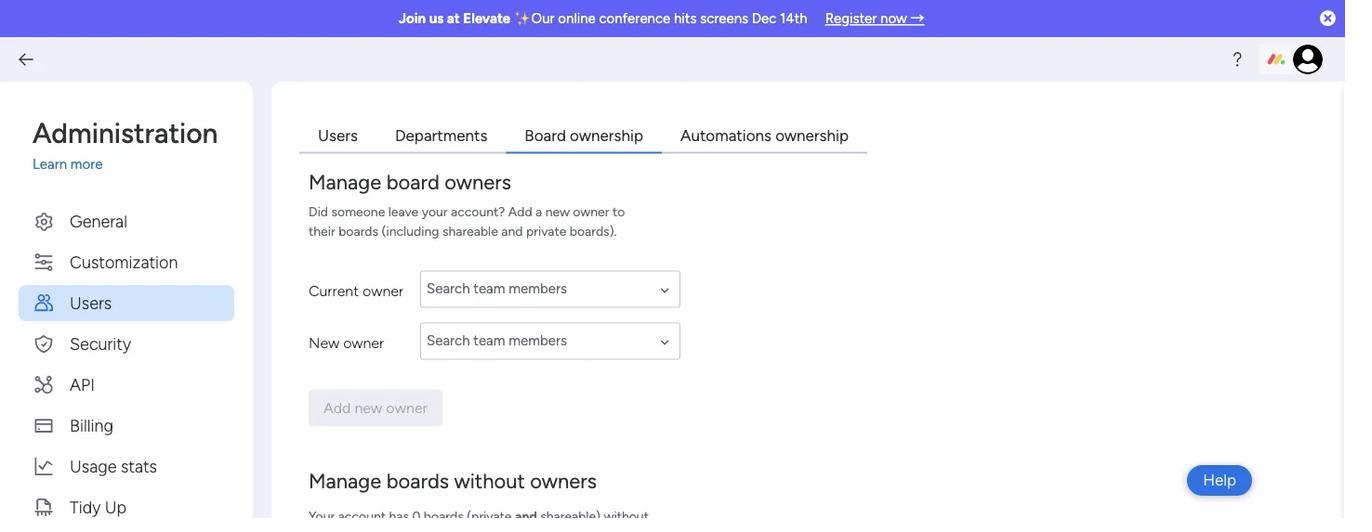 Task type: locate. For each thing, give the bounding box(es) containing it.
board ownership
[[525, 126, 644, 145]]

now
[[881, 10, 907, 27]]

1 vertical spatial owner
[[363, 282, 404, 300]]

0 horizontal spatial ownership
[[570, 126, 644, 145]]

current owner
[[309, 282, 404, 300]]

boards left without
[[387, 470, 449, 494]]

screens
[[700, 10, 749, 27]]

None text field
[[420, 271, 681, 308]]

2 vertical spatial owner
[[343, 335, 384, 352]]

ownership inside 'link'
[[776, 126, 849, 145]]

0 horizontal spatial owners
[[445, 170, 511, 195]]

1 manage from the top
[[309, 170, 382, 195]]

users link
[[299, 119, 377, 154]]

usage
[[70, 457, 117, 477]]

owner right "new"
[[343, 335, 384, 352]]

api
[[70, 375, 95, 395]]

owner up boards).
[[573, 204, 610, 220]]

general
[[70, 211, 127, 231]]

ownership for automations ownership
[[776, 126, 849, 145]]

shareable
[[443, 224, 498, 239]]

users up security
[[70, 293, 112, 313]]

owners
[[445, 170, 511, 195], [530, 470, 597, 494]]

manage inside the manage board owners did someone leave your account? add a new owner to their boards (including shareable and private boards).
[[309, 170, 382, 195]]

manage
[[309, 170, 382, 195], [309, 470, 382, 494]]

users button
[[19, 285, 234, 321]]

1 horizontal spatial boards
[[387, 470, 449, 494]]

ownership
[[570, 126, 644, 145], [776, 126, 849, 145]]

1 vertical spatial search team members text field
[[420, 323, 681, 360]]

boards).
[[570, 224, 617, 239]]

0 horizontal spatial users
[[70, 293, 112, 313]]

at
[[447, 10, 460, 27]]

security button
[[19, 326, 234, 362]]

join
[[399, 10, 426, 27]]

stats
[[121, 457, 157, 477]]

general button
[[19, 203, 234, 239]]

users
[[318, 126, 358, 145], [70, 293, 112, 313]]

✨
[[514, 10, 528, 27]]

owners right without
[[530, 470, 597, 494]]

boards down someone
[[339, 224, 379, 239]]

their
[[309, 224, 336, 239]]

ownership right automations
[[776, 126, 849, 145]]

0 vertical spatial owners
[[445, 170, 511, 195]]

1 horizontal spatial owners
[[530, 470, 597, 494]]

to
[[613, 204, 625, 220]]

boards inside the manage board owners did someone leave your account? add a new owner to their boards (including shareable and private boards).
[[339, 224, 379, 239]]

→
[[911, 10, 925, 27]]

owners up account?
[[445, 170, 511, 195]]

0 vertical spatial owner
[[573, 204, 610, 220]]

more
[[70, 156, 103, 173]]

search team members text field for new owner
[[420, 323, 681, 360]]

board
[[525, 126, 566, 145]]

learn more link
[[33, 154, 234, 175]]

owner
[[573, 204, 610, 220], [363, 282, 404, 300], [343, 335, 384, 352]]

1 horizontal spatial users
[[318, 126, 358, 145]]

users inside button
[[70, 293, 112, 313]]

api button
[[19, 367, 234, 403]]

our
[[532, 10, 555, 27]]

None text field
[[420, 323, 681, 360]]

Search team members text field
[[420, 271, 681, 308], [420, 323, 681, 360]]

0 vertical spatial manage
[[309, 170, 382, 195]]

2 manage from the top
[[309, 470, 382, 494]]

owner right current
[[363, 282, 404, 300]]

1 search team members text field from the top
[[420, 271, 681, 308]]

1 vertical spatial users
[[70, 293, 112, 313]]

ownership right board
[[570, 126, 644, 145]]

add
[[509, 204, 533, 220]]

boards
[[339, 224, 379, 239], [387, 470, 449, 494]]

new
[[309, 335, 340, 352]]

0 horizontal spatial boards
[[339, 224, 379, 239]]

0 vertical spatial boards
[[339, 224, 379, 239]]

0 vertical spatial users
[[318, 126, 358, 145]]

1 vertical spatial manage
[[309, 470, 382, 494]]

a
[[536, 204, 542, 220]]

administration
[[33, 116, 218, 150]]

tidy up
[[70, 498, 127, 518]]

online
[[558, 10, 596, 27]]

billing
[[70, 416, 113, 436]]

1 vertical spatial boards
[[387, 470, 449, 494]]

1 vertical spatial owners
[[530, 470, 597, 494]]

conference
[[599, 10, 671, 27]]

automations ownership
[[681, 126, 849, 145]]

owners inside the manage board owners did someone leave your account? add a new owner to their boards (including shareable and private boards).
[[445, 170, 511, 195]]

users up did
[[318, 126, 358, 145]]

usage stats
[[70, 457, 157, 477]]

0 vertical spatial search team members text field
[[420, 271, 681, 308]]

1 ownership from the left
[[570, 126, 644, 145]]

2 search team members text field from the top
[[420, 323, 681, 360]]

elevate
[[464, 10, 511, 27]]

us
[[429, 10, 444, 27]]

1 horizontal spatial ownership
[[776, 126, 849, 145]]

customization
[[70, 252, 178, 272]]

current
[[309, 282, 359, 300]]

2 ownership from the left
[[776, 126, 849, 145]]

owner for current owner
[[363, 282, 404, 300]]



Task type: vqa. For each thing, say whether or not it's contained in the screenshot.
owner within the Manage board owners Did someone leave your account? Add a new owner to their boards (including shareable and private boards).
yes



Task type: describe. For each thing, give the bounding box(es) containing it.
manage for manage board owners did someone leave your account? add a new owner to their boards (including shareable and private boards).
[[309, 170, 382, 195]]

board ownership link
[[506, 119, 662, 154]]

manage boards without owners
[[309, 470, 597, 494]]

register now →
[[826, 10, 925, 27]]

help button
[[1188, 466, 1253, 497]]

ownership for board ownership
[[570, 126, 644, 145]]

account?
[[451, 204, 505, 220]]

billing button
[[19, 408, 234, 444]]

14th
[[780, 10, 808, 27]]

dec
[[752, 10, 777, 27]]

manage board owners did someone leave your account? add a new owner to their boards (including shareable and private boards).
[[309, 170, 625, 239]]

automations
[[681, 126, 772, 145]]

up
[[105, 498, 127, 518]]

learn
[[33, 156, 67, 173]]

your
[[422, 204, 448, 220]]

did
[[309, 204, 328, 220]]

usage stats button
[[19, 449, 234, 485]]

manage for manage boards without owners
[[309, 470, 382, 494]]

departments
[[395, 126, 488, 145]]

join us at elevate ✨ our online conference hits screens dec 14th
[[399, 10, 808, 27]]

(including
[[382, 224, 439, 239]]

tidy
[[70, 498, 101, 518]]

board
[[387, 170, 440, 195]]

someone
[[332, 204, 385, 220]]

customization button
[[19, 244, 234, 280]]

search team members text field for current owner
[[420, 271, 681, 308]]

new owner
[[309, 335, 384, 352]]

leave
[[389, 204, 419, 220]]

without
[[454, 470, 525, 494]]

hits
[[674, 10, 697, 27]]

security
[[70, 334, 131, 354]]

help
[[1204, 472, 1237, 491]]

departments link
[[377, 119, 506, 154]]

back to workspace image
[[17, 50, 35, 69]]

bob builder image
[[1294, 45, 1323, 74]]

register now → link
[[826, 10, 925, 27]]

owner for new owner
[[343, 335, 384, 352]]

private
[[526, 224, 567, 239]]

tidy up button
[[19, 490, 234, 519]]

administration learn more
[[33, 116, 218, 173]]

automations ownership link
[[662, 119, 868, 154]]

owner inside the manage board owners did someone leave your account? add a new owner to their boards (including shareable and private boards).
[[573, 204, 610, 220]]

and
[[502, 224, 523, 239]]

new
[[546, 204, 570, 220]]

help image
[[1229, 50, 1247, 69]]

register
[[826, 10, 877, 27]]



